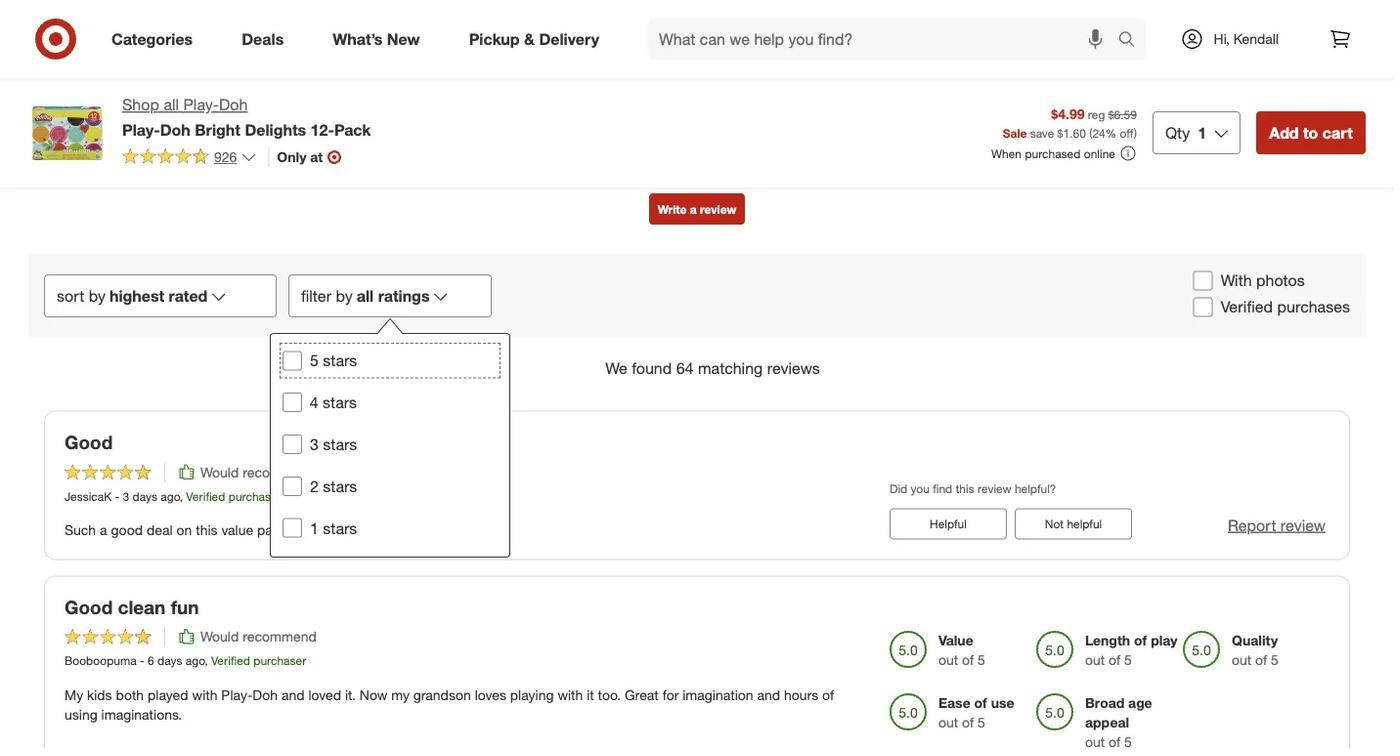 Task type: describe. For each thing, give the bounding box(es) containing it.
save
[[1030, 126, 1054, 140]]

would recommend for good clean fun
[[200, 629, 317, 646]]

1 horizontal spatial review
[[978, 481, 1011, 496]]

1 horizontal spatial play-
[[183, 95, 219, 114]]

when purchased online
[[991, 146, 1115, 161]]

1 stars checkbox
[[283, 519, 302, 538]]

kendall
[[1234, 30, 1279, 47]]

recommend for good
[[243, 464, 317, 481]]

&
[[524, 29, 535, 48]]

days for good clean fun
[[157, 654, 182, 669]]

sort
[[57, 286, 84, 305]]

what's
[[333, 29, 383, 48]]

report
[[1228, 516, 1276, 535]]

5 inside ease of use out of 5
[[978, 715, 985, 732]]

purchaser for good
[[229, 489, 281, 504]]

5 stars
[[310, 351, 357, 370]]

helpful button
[[890, 509, 1007, 540]]

out inside ease of use out of 5
[[939, 715, 958, 732]]

1 stars
[[310, 519, 357, 538]]

we found 64 matching reviews
[[605, 359, 820, 378]]

deal
[[147, 522, 173, 539]]

add to cart
[[1269, 123, 1353, 142]]

helpful
[[930, 517, 967, 532]]

only at
[[277, 148, 323, 166]]

1 vertical spatial this
[[196, 522, 218, 539]]

good clean fun
[[65, 597, 199, 619]]

at
[[310, 148, 323, 166]]

- for good
[[115, 489, 119, 504]]

reg
[[1088, 107, 1105, 122]]

my
[[65, 687, 83, 704]]

2 and from the left
[[757, 687, 780, 704]]

$4.99 reg $6.59 sale save $ 1.60 ( 24 % off )
[[1003, 105, 1137, 140]]

shop
[[122, 95, 159, 114]]

review inside button
[[700, 202, 736, 217]]

search
[[1109, 31, 1156, 50]]

jessicak
[[65, 489, 112, 504]]

to
[[1303, 123, 1318, 142]]

, for good
[[180, 489, 183, 504]]

verified for good
[[186, 489, 225, 504]]

purchaser for good clean fun
[[253, 654, 306, 669]]

what's new link
[[316, 18, 444, 61]]

search button
[[1109, 18, 1156, 65]]

(
[[1089, 126, 1092, 140]]

playing
[[510, 687, 554, 704]]

2
[[310, 477, 319, 496]]

report review
[[1228, 516, 1326, 535]]

of down the ease
[[962, 715, 974, 732]]

play- inside my kids both played with play-doh and loved it. now my grandson loves playing with it too. great for imagination and hours of using imaginations.
[[221, 687, 253, 704]]

pickup
[[469, 29, 520, 48]]

1 and from the left
[[281, 687, 305, 704]]

recommend for good clean fun
[[243, 629, 317, 646]]

doh inside my kids both played with play-doh and loved it. now my grandson loves playing with it too. great for imagination and hours of using imaginations.
[[253, 687, 278, 704]]

what's new
[[333, 29, 420, 48]]

did you find this review helpful?
[[890, 481, 1056, 496]]

purchased
[[1025, 146, 1081, 161]]

online
[[1084, 146, 1115, 161]]

broad
[[1085, 695, 1124, 712]]

good for good clean fun
[[65, 597, 113, 619]]

- for good clean fun
[[140, 654, 144, 669]]

64
[[676, 359, 694, 378]]

find
[[933, 481, 952, 496]]

pickup & delivery
[[469, 29, 599, 48]]

categories
[[111, 29, 193, 48]]

would for good
[[200, 464, 239, 481]]

the
[[294, 522, 317, 539]]

pickup & delivery link
[[452, 18, 624, 61]]

bright
[[195, 120, 240, 139]]

matching
[[698, 359, 763, 378]]

24
[[1092, 126, 1105, 140]]

days for good
[[133, 489, 157, 504]]

you
[[911, 481, 930, 496]]

pack
[[334, 120, 371, 139]]

4 stars
[[310, 393, 357, 412]]

926 link
[[122, 147, 256, 170]]

too.
[[598, 687, 621, 704]]

of inside quality out of 5
[[1255, 652, 1267, 669]]

report review button
[[1228, 515, 1326, 537]]

jessicak - 3 days ago , verified purchaser
[[65, 489, 281, 504]]

pretty
[[385, 522, 421, 539]]

my
[[391, 687, 410, 704]]

helpful?
[[1015, 481, 1056, 496]]

delights
[[245, 120, 306, 139]]

not helpful button
[[1015, 509, 1132, 540]]

found
[[632, 359, 672, 378]]

out inside length of play out of 5
[[1085, 652, 1105, 669]]

age
[[1128, 695, 1152, 712]]

verified for good clean fun
[[211, 654, 250, 669]]

5 right 5 stars "option"
[[310, 351, 319, 370]]

purchases
[[1277, 298, 1350, 317]]

value out of 5
[[939, 633, 985, 669]]

5 stars checkbox
[[283, 351, 302, 371]]

guest review image 1 of 2, zoom in image
[[559, 26, 681, 149]]

0 vertical spatial 3
[[310, 435, 319, 454]]

out inside quality out of 5
[[1232, 652, 1252, 669]]

12-
[[311, 120, 334, 139]]

5 inside quality out of 5
[[1271, 652, 1279, 669]]

would recommend for good
[[200, 464, 317, 481]]

With photos checkbox
[[1193, 271, 1213, 291]]

cart
[[1323, 123, 1353, 142]]

only
[[277, 148, 306, 166]]

photos
[[1256, 271, 1305, 290]]

both
[[116, 687, 144, 704]]

$
[[1057, 126, 1063, 140]]

of left play
[[1134, 633, 1147, 650]]



Task type: vqa. For each thing, say whether or not it's contained in the screenshot.
"0%" for Polyunsaturated Fat 3.5 grm
no



Task type: locate. For each thing, give the bounding box(es) containing it.
my kids both played with play-doh and loved it. now my grandson loves playing with it too. great for imagination and hours of using imaginations.
[[65, 687, 834, 723]]

1 horizontal spatial ago
[[186, 654, 205, 669]]

0 vertical spatial purchaser
[[229, 489, 281, 504]]

1 vertical spatial a
[[100, 522, 107, 539]]

stars for 2 stars
[[323, 477, 357, 496]]

926
[[214, 148, 237, 166]]

stars for 5 stars
[[323, 351, 357, 370]]

1 horizontal spatial 1
[[1198, 123, 1207, 142]]

1 by from the left
[[89, 286, 106, 305]]

of up the ease
[[962, 652, 974, 669]]

$4.99
[[1051, 105, 1085, 122]]

stars right "4"
[[323, 393, 357, 412]]

imaginations.
[[101, 706, 182, 723]]

2 by from the left
[[336, 286, 353, 305]]

recommend down '3 stars' checkbox
[[243, 464, 317, 481]]

2 horizontal spatial doh
[[253, 687, 278, 704]]

5 inside length of play out of 5
[[1124, 652, 1132, 669]]

1 right qty
[[1198, 123, 1207, 142]]

3 right '3 stars' checkbox
[[310, 435, 319, 454]]

1 vertical spatial doh
[[160, 120, 190, 139]]

out up the ease
[[939, 652, 958, 669]]

ago
[[161, 489, 180, 504], [186, 654, 205, 669]]

ago for good clean fun
[[186, 654, 205, 669]]

0 horizontal spatial -
[[115, 489, 119, 504]]

0 vertical spatial days
[[133, 489, 157, 504]]

1 horizontal spatial by
[[336, 286, 353, 305]]

review right report
[[1281, 516, 1326, 535]]

0 vertical spatial would
[[200, 464, 239, 481]]

sale
[[1003, 126, 1027, 140]]

3 stars from the top
[[323, 435, 357, 454]]

1 horizontal spatial with
[[558, 687, 583, 704]]

good left "clean"
[[65, 597, 113, 619]]

deals
[[242, 29, 284, 48]]

out down quality
[[1232, 652, 1252, 669]]

2 vertical spatial review
[[1281, 516, 1326, 535]]

of down length
[[1109, 652, 1121, 669]]

played
[[148, 687, 188, 704]]

filter by all ratings
[[301, 286, 430, 305]]

stars right 2
[[323, 477, 357, 496]]

use
[[991, 695, 1014, 712]]

0 horizontal spatial ,
[[180, 489, 183, 504]]

1 would recommend from the top
[[200, 464, 317, 481]]

0 vertical spatial good
[[65, 432, 113, 454]]

1 vertical spatial value
[[939, 633, 973, 650]]

0 horizontal spatial doh
[[160, 120, 190, 139]]

qty 1
[[1165, 123, 1207, 142]]

good up jessicak
[[65, 432, 113, 454]]

0 vertical spatial -
[[115, 489, 119, 504]]

all right shop on the top
[[164, 95, 179, 114]]

ease of use out of 5
[[939, 695, 1014, 732]]

with left it
[[558, 687, 583, 704]]

grandson
[[413, 687, 471, 704]]

by right filter
[[336, 286, 353, 305]]

What can we help you find? suggestions appear below search field
[[647, 18, 1123, 61]]

2 recommend from the top
[[243, 629, 317, 646]]

2 stars checkbox
[[283, 477, 302, 496]]

0 vertical spatial ago
[[161, 489, 180, 504]]

0 horizontal spatial days
[[133, 489, 157, 504]]

out down length
[[1085, 652, 1105, 669]]

such
[[65, 522, 96, 539]]

0 horizontal spatial ago
[[161, 489, 180, 504]]

ago up deal
[[161, 489, 180, 504]]

with
[[192, 687, 217, 704], [558, 687, 583, 704]]

we
[[605, 359, 627, 378]]

0 horizontal spatial this
[[196, 522, 218, 539]]

2 good from the top
[[65, 597, 113, 619]]

it.
[[345, 687, 356, 704]]

1 vertical spatial would recommend
[[200, 629, 317, 646]]

1 vertical spatial ,
[[205, 654, 208, 669]]

verified right the 6 at the bottom left of the page
[[211, 654, 250, 669]]

2 vertical spatial play-
[[221, 687, 253, 704]]

out inside value out of 5
[[939, 652, 958, 669]]

2 stars
[[310, 477, 357, 496]]

clean
[[118, 597, 166, 619]]

1 vertical spatial play-
[[122, 120, 160, 139]]

1 vertical spatial review
[[978, 481, 1011, 496]]

loves
[[475, 687, 506, 704]]

using
[[65, 706, 97, 723]]

Verified purchases checkbox
[[1193, 297, 1213, 317]]

by for sort by
[[89, 286, 106, 305]]

ago for good
[[161, 489, 180, 504]]

out down the ease
[[939, 715, 958, 732]]

a
[[690, 202, 697, 217], [100, 522, 107, 539]]

of left the use
[[974, 695, 987, 712]]

1 recommend from the top
[[243, 464, 317, 481]]

6
[[148, 654, 154, 669]]

now
[[360, 687, 387, 704]]

5 stars from the top
[[323, 519, 357, 538]]

review
[[700, 202, 736, 217], [978, 481, 1011, 496], [1281, 516, 1326, 535]]

days
[[133, 489, 157, 504], [157, 654, 182, 669]]

did
[[890, 481, 907, 496]]

1 vertical spatial would
[[200, 629, 239, 646]]

this right find
[[956, 481, 974, 496]]

deals link
[[225, 18, 308, 61]]

not helpful
[[1045, 517, 1102, 532]]

image of play-doh bright delights 12-pack image
[[28, 94, 107, 172]]

all inside shop all play-doh play-doh bright delights 12-pack
[[164, 95, 179, 114]]

0 vertical spatial this
[[956, 481, 974, 496]]

broad age appeal
[[1085, 695, 1152, 732]]

stars left are
[[323, 519, 357, 538]]

would recommend up booboopuma - 6 days ago , verified purchaser
[[200, 629, 317, 646]]

0 horizontal spatial with
[[192, 687, 217, 704]]

0 vertical spatial play-
[[183, 95, 219, 114]]

1 horizontal spatial a
[[690, 202, 697, 217]]

for
[[662, 687, 679, 704]]

on
[[176, 522, 192, 539]]

all
[[164, 95, 179, 114], [357, 286, 374, 305]]

1 horizontal spatial all
[[357, 286, 374, 305]]

1 vertical spatial recommend
[[243, 629, 317, 646]]

1 horizontal spatial this
[[956, 481, 974, 496]]

5 up ease of use out of 5
[[978, 652, 985, 669]]

verified down with
[[1221, 298, 1273, 317]]

5 inside value out of 5
[[978, 652, 985, 669]]

0 horizontal spatial all
[[164, 95, 179, 114]]

1 with from the left
[[192, 687, 217, 704]]

imagination
[[683, 687, 753, 704]]

1 vertical spatial purchaser
[[253, 654, 306, 669]]

0 horizontal spatial 3
[[123, 489, 129, 504]]

good
[[111, 522, 143, 539]]

quality out of 5
[[1232, 633, 1279, 669]]

1 right 1 stars "option"
[[310, 519, 319, 538]]

are
[[362, 522, 382, 539]]

1 vertical spatial verified
[[186, 489, 225, 504]]

a right 'such'
[[100, 522, 107, 539]]

booboopuma - 6 days ago , verified purchaser
[[65, 654, 306, 669]]

2 horizontal spatial review
[[1281, 516, 1326, 535]]

verified up on
[[186, 489, 225, 504]]

3 up the good
[[123, 489, 129, 504]]

0 horizontal spatial a
[[100, 522, 107, 539]]

, for good clean fun
[[205, 654, 208, 669]]

5 down length
[[1124, 652, 1132, 669]]

1 horizontal spatial days
[[157, 654, 182, 669]]

play-
[[183, 95, 219, 114], [122, 120, 160, 139], [221, 687, 253, 704]]

doh left loved
[[253, 687, 278, 704]]

5 down quality
[[1271, 652, 1279, 669]]

1 stars from the top
[[323, 351, 357, 370]]

5
[[310, 351, 319, 370], [978, 652, 985, 669], [1124, 652, 1132, 669], [1271, 652, 1279, 669], [978, 715, 985, 732]]

doh up bright
[[219, 95, 248, 114]]

2 vertical spatial doh
[[253, 687, 278, 704]]

with right played
[[192, 687, 217, 704]]

length of play out of 5
[[1085, 633, 1178, 669]]

0 vertical spatial a
[[690, 202, 697, 217]]

0 vertical spatial review
[[700, 202, 736, 217]]

0 vertical spatial 1
[[1198, 123, 1207, 142]]

%
[[1105, 126, 1117, 140]]

kids
[[87, 687, 112, 704]]

0 horizontal spatial and
[[281, 687, 305, 704]]

stars for 1 stars
[[323, 519, 357, 538]]

great
[[625, 687, 659, 704]]

would up jessicak - 3 days ago , verified purchaser
[[200, 464, 239, 481]]

colors
[[321, 522, 359, 539]]

doh up 926 link
[[160, 120, 190, 139]]

fun
[[171, 597, 199, 619]]

play- up bright
[[183, 95, 219, 114]]

1 vertical spatial good
[[65, 597, 113, 619]]

of inside value out of 5
[[962, 652, 974, 669]]

5 down value out of 5
[[978, 715, 985, 732]]

delivery
[[539, 29, 599, 48]]

value inside value out of 5
[[939, 633, 973, 650]]

$6.59
[[1108, 107, 1137, 122]]

3
[[310, 435, 319, 454], [123, 489, 129, 504]]

days up deal
[[133, 489, 157, 504]]

of right hours
[[822, 687, 834, 704]]

2 with from the left
[[558, 687, 583, 704]]

by
[[89, 286, 106, 305], [336, 286, 353, 305]]

1 horizontal spatial -
[[140, 654, 144, 669]]

1 vertical spatial days
[[157, 654, 182, 669]]

play
[[1151, 633, 1178, 650]]

this right on
[[196, 522, 218, 539]]

0 horizontal spatial value
[[221, 522, 253, 539]]

0 horizontal spatial review
[[700, 202, 736, 217]]

1 vertical spatial 1
[[310, 519, 319, 538]]

new
[[387, 29, 420, 48]]

and left hours
[[757, 687, 780, 704]]

would for good clean fun
[[200, 629, 239, 646]]

stars for 3 stars
[[323, 435, 357, 454]]

0 vertical spatial ,
[[180, 489, 183, 504]]

1 horizontal spatial 3
[[310, 435, 319, 454]]

recommend up loved
[[243, 629, 317, 646]]

1 horizontal spatial ,
[[205, 654, 208, 669]]

verified purchases
[[1221, 298, 1350, 317]]

by right sort
[[89, 286, 106, 305]]

stars up the 4 stars
[[323, 351, 357, 370]]

quality
[[1232, 633, 1278, 650]]

good for good
[[65, 432, 113, 454]]

1 vertical spatial 3
[[123, 489, 129, 504]]

appeal
[[1085, 715, 1129, 732]]

0 vertical spatial verified
[[1221, 298, 1273, 317]]

2 horizontal spatial play-
[[221, 687, 253, 704]]

a for such
[[100, 522, 107, 539]]

, up on
[[180, 489, 183, 504]]

0 vertical spatial all
[[164, 95, 179, 114]]

reviews
[[767, 359, 820, 378]]

hi, kendall
[[1214, 30, 1279, 47]]

4 stars from the top
[[323, 477, 357, 496]]

write
[[658, 202, 687, 217]]

2 vertical spatial verified
[[211, 654, 250, 669]]

0 vertical spatial doh
[[219, 95, 248, 114]]

review left helpful?
[[978, 481, 1011, 496]]

a inside button
[[690, 202, 697, 217]]

a for write
[[690, 202, 697, 217]]

1 good from the top
[[65, 432, 113, 454]]

days right the 6 at the bottom left of the page
[[157, 654, 182, 669]]

1 horizontal spatial value
[[939, 633, 973, 650]]

0 horizontal spatial by
[[89, 286, 106, 305]]

stars up 2 stars
[[323, 435, 357, 454]]

review inside "button"
[[1281, 516, 1326, 535]]

booboopuma
[[65, 654, 137, 669]]

would up booboopuma - 6 days ago , verified purchaser
[[200, 629, 239, 646]]

1 would from the top
[[200, 464, 239, 481]]

- left the 6 at the bottom left of the page
[[140, 654, 144, 669]]

1 vertical spatial ago
[[186, 654, 205, 669]]

1 horizontal spatial doh
[[219, 95, 248, 114]]

4 stars checkbox
[[283, 393, 302, 413]]

play- down booboopuma - 6 days ago , verified purchaser
[[221, 687, 253, 704]]

stars
[[323, 351, 357, 370], [323, 393, 357, 412], [323, 435, 357, 454], [323, 477, 357, 496], [323, 519, 357, 538]]

a right the write
[[690, 202, 697, 217]]

review right the write
[[700, 202, 736, 217]]

ago up played
[[186, 654, 205, 669]]

value up the ease
[[939, 633, 973, 650]]

- right jessicak
[[115, 489, 119, 504]]

, right the 6 at the bottom left of the page
[[205, 654, 208, 669]]

2 stars from the top
[[323, 393, 357, 412]]

would recommend down '3 stars' checkbox
[[200, 464, 317, 481]]

1 vertical spatial all
[[357, 286, 374, 305]]

and left loved
[[281, 687, 305, 704]]

of inside my kids both played with play-doh and loved it. now my grandson loves playing with it too. great for imagination and hours of using imaginations.
[[822, 687, 834, 704]]

3 stars checkbox
[[283, 435, 302, 455]]

categories link
[[95, 18, 217, 61]]

0 vertical spatial value
[[221, 522, 253, 539]]

1 vertical spatial -
[[140, 654, 144, 669]]

value left pack. at the left
[[221, 522, 253, 539]]

1 horizontal spatial and
[[757, 687, 780, 704]]

guest review image 2 of 2, zoom in image
[[697, 26, 819, 149]]

write a review button
[[649, 194, 745, 225]]

play- down shop on the top
[[122, 120, 160, 139]]

all left the ratings
[[357, 286, 374, 305]]

when
[[991, 146, 1022, 161]]

write a review
[[658, 202, 736, 217]]

highest
[[109, 286, 164, 305]]

of down quality
[[1255, 652, 1267, 669]]

stars for 4 stars
[[323, 393, 357, 412]]

,
[[180, 489, 183, 504], [205, 654, 208, 669]]

0 horizontal spatial play-
[[122, 120, 160, 139]]

of
[[1134, 633, 1147, 650], [962, 652, 974, 669], [1109, 652, 1121, 669], [1255, 652, 1267, 669], [822, 687, 834, 704], [974, 695, 987, 712], [962, 715, 974, 732]]

2 would recommend from the top
[[200, 629, 317, 646]]

ease
[[939, 695, 970, 712]]

helpful
[[1067, 517, 1102, 532]]

1.60
[[1063, 126, 1086, 140]]

3 stars
[[310, 435, 357, 454]]

0 horizontal spatial 1
[[310, 519, 319, 538]]

0 vertical spatial recommend
[[243, 464, 317, 481]]

2 would from the top
[[200, 629, 239, 646]]

0 vertical spatial would recommend
[[200, 464, 317, 481]]

by for filter by
[[336, 286, 353, 305]]



